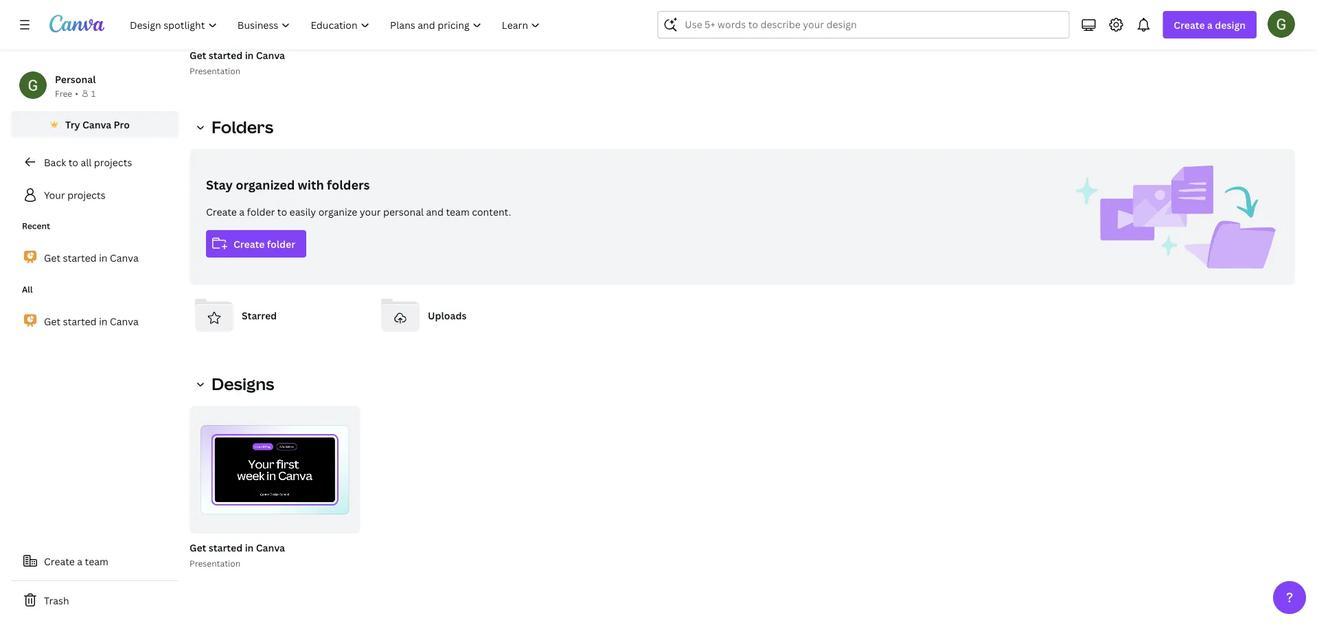Task type: locate. For each thing, give the bounding box(es) containing it.
to left all
[[68, 156, 78, 169]]

0 vertical spatial to
[[68, 156, 78, 169]]

team up trash link
[[85, 555, 108, 568]]

folder down easily
[[267, 237, 295, 250]]

0 vertical spatial get started in canva
[[44, 251, 139, 264]]

1 vertical spatial get started in canva link
[[11, 307, 179, 336]]

create up trash
[[44, 555, 75, 568]]

1 vertical spatial get started in canva button
[[190, 539, 285, 557]]

team right and
[[446, 205, 470, 218]]

2 vertical spatial a
[[77, 555, 83, 568]]

a for design
[[1208, 18, 1213, 31]]

0 vertical spatial a
[[1208, 18, 1213, 31]]

folders
[[327, 176, 370, 193]]

to left easily
[[277, 205, 287, 218]]

2 get started in canva from the top
[[44, 315, 139, 328]]

starred link
[[190, 291, 365, 340]]

create a team button
[[11, 548, 179, 575]]

folder down organized
[[247, 205, 275, 218]]

designs
[[212, 373, 274, 395]]

design
[[1215, 18, 1246, 31]]

team
[[446, 205, 470, 218], [85, 555, 108, 568]]

create inside dropdown button
[[1174, 18, 1205, 31]]

create a folder to easily organize your personal and team content.
[[206, 205, 511, 218]]

create down stay
[[206, 205, 237, 218]]

create inside 'button'
[[234, 237, 265, 250]]

1 vertical spatial folder
[[267, 237, 295, 250]]

1 horizontal spatial to
[[277, 205, 287, 218]]

1 horizontal spatial a
[[239, 205, 245, 218]]

2 horizontal spatial a
[[1208, 18, 1213, 31]]

a inside button
[[77, 555, 83, 568]]

projects right "your" on the left of page
[[67, 189, 106, 202]]

create down organized
[[234, 237, 265, 250]]

in
[[245, 48, 254, 61], [99, 251, 108, 264], [99, 315, 108, 328], [245, 541, 254, 554]]

personal
[[55, 72, 96, 86]]

started
[[209, 48, 243, 61], [63, 251, 97, 264], [63, 315, 97, 328], [209, 541, 243, 554]]

folder
[[247, 205, 275, 218], [267, 237, 295, 250]]

1 vertical spatial presentation
[[190, 558, 241, 569]]

projects
[[94, 156, 132, 169], [67, 189, 106, 202]]

trash link
[[11, 587, 179, 614]]

0 horizontal spatial team
[[85, 555, 108, 568]]

create folder
[[234, 237, 295, 250]]

None search field
[[658, 11, 1070, 38]]

1 vertical spatial a
[[239, 205, 245, 218]]

create inside button
[[44, 555, 75, 568]]

1 vertical spatial team
[[85, 555, 108, 568]]

all
[[81, 156, 92, 169]]

a up trash link
[[77, 555, 83, 568]]

get
[[190, 48, 206, 61], [44, 251, 61, 264], [44, 315, 61, 328], [190, 541, 206, 554]]

create for create a team
[[44, 555, 75, 568]]

0 vertical spatial presentation
[[190, 65, 241, 76]]

try canva pro button
[[11, 111, 179, 137]]

0 vertical spatial get started in canva link
[[11, 243, 179, 272]]

create left design
[[1174, 18, 1205, 31]]

0 vertical spatial get started in canva button
[[190, 47, 285, 64]]

1 vertical spatial projects
[[67, 189, 106, 202]]

starred
[[242, 309, 277, 322]]

1 vertical spatial get started in canva
[[44, 315, 139, 328]]

try
[[65, 118, 80, 131]]

to
[[68, 156, 78, 169], [277, 205, 287, 218]]

create for create folder
[[234, 237, 265, 250]]

get started in canva button
[[190, 47, 285, 64], [190, 539, 285, 557]]

presentation
[[190, 65, 241, 76], [190, 558, 241, 569]]

canva
[[256, 48, 285, 61], [82, 118, 111, 131], [110, 251, 139, 264], [110, 315, 139, 328], [256, 541, 285, 554]]

get started in canva link
[[11, 243, 179, 272], [11, 307, 179, 336]]

0 vertical spatial get started in canva presentation
[[190, 48, 285, 76]]

create for create a folder to easily organize your personal and team content.
[[206, 205, 237, 218]]

create
[[1174, 18, 1205, 31], [206, 205, 237, 218], [234, 237, 265, 250], [44, 555, 75, 568]]

1 get started in canva from the top
[[44, 251, 139, 264]]

team inside button
[[85, 555, 108, 568]]

folders button
[[190, 113, 282, 141]]

your
[[360, 205, 381, 218]]

1 vertical spatial to
[[277, 205, 287, 218]]

folder inside 'button'
[[267, 237, 295, 250]]

personal
[[383, 205, 424, 218]]

a left design
[[1208, 18, 1213, 31]]

0 horizontal spatial a
[[77, 555, 83, 568]]

get started in canva
[[44, 251, 139, 264], [44, 315, 139, 328]]

back to all projects
[[44, 156, 132, 169]]

1 get started in canva link from the top
[[11, 243, 179, 272]]

create folder button
[[206, 230, 306, 258]]

content.
[[472, 205, 511, 218]]

0 vertical spatial projects
[[94, 156, 132, 169]]

0 vertical spatial team
[[446, 205, 470, 218]]

stay organized with folders
[[206, 176, 370, 193]]

get started in canva presentation
[[190, 48, 285, 76], [190, 541, 285, 569]]

1 horizontal spatial team
[[446, 205, 470, 218]]

a up create folder 'button'
[[239, 205, 245, 218]]

1 vertical spatial get started in canva presentation
[[190, 541, 285, 569]]

projects right all
[[94, 156, 132, 169]]

back to all projects link
[[11, 148, 179, 176]]

Search search field
[[685, 12, 1042, 38]]

a
[[1208, 18, 1213, 31], [239, 205, 245, 218], [77, 555, 83, 568]]

trash
[[44, 594, 69, 607]]

a inside dropdown button
[[1208, 18, 1213, 31]]



Task type: describe. For each thing, give the bounding box(es) containing it.
2 get started in canva presentation from the top
[[190, 541, 285, 569]]

organize
[[319, 205, 357, 218]]

all
[[22, 284, 33, 295]]

1
[[91, 88, 96, 99]]

top level navigation element
[[121, 11, 552, 38]]

2 get started in canva button from the top
[[190, 539, 285, 557]]

1 get started in canva button from the top
[[190, 47, 285, 64]]

recent
[[22, 220, 50, 232]]

pro
[[114, 118, 130, 131]]

get started in canva for second get started in canva link from the bottom
[[44, 251, 139, 264]]

create a design
[[1174, 18, 1246, 31]]

create for create a design
[[1174, 18, 1205, 31]]

create a design button
[[1163, 11, 1257, 38]]

with
[[298, 176, 324, 193]]

back
[[44, 156, 66, 169]]

create a team
[[44, 555, 108, 568]]

uploads link
[[376, 291, 551, 340]]

organized
[[236, 176, 295, 193]]

your
[[44, 189, 65, 202]]

0 horizontal spatial to
[[68, 156, 78, 169]]

try canva pro
[[65, 118, 130, 131]]

•
[[75, 88, 78, 99]]

easily
[[290, 205, 316, 218]]

canva inside button
[[82, 118, 111, 131]]

folders
[[212, 116, 273, 138]]

free
[[55, 88, 72, 99]]

gary orlando image
[[1268, 10, 1296, 38]]

1 presentation from the top
[[190, 65, 241, 76]]

stay
[[206, 176, 233, 193]]

free •
[[55, 88, 78, 99]]

2 get started in canva link from the top
[[11, 307, 179, 336]]

your projects
[[44, 189, 106, 202]]

uploads
[[428, 309, 467, 322]]

2 presentation from the top
[[190, 558, 241, 569]]

1 get started in canva presentation from the top
[[190, 48, 285, 76]]

your projects link
[[11, 181, 179, 209]]

and
[[426, 205, 444, 218]]

designs button
[[190, 370, 283, 398]]

0 vertical spatial folder
[[247, 205, 275, 218]]

a for team
[[77, 555, 83, 568]]

get started in canva for 1st get started in canva link from the bottom of the page
[[44, 315, 139, 328]]

a for folder
[[239, 205, 245, 218]]



Task type: vqa. For each thing, say whether or not it's contained in the screenshot.
Designs dropdown button at left
yes



